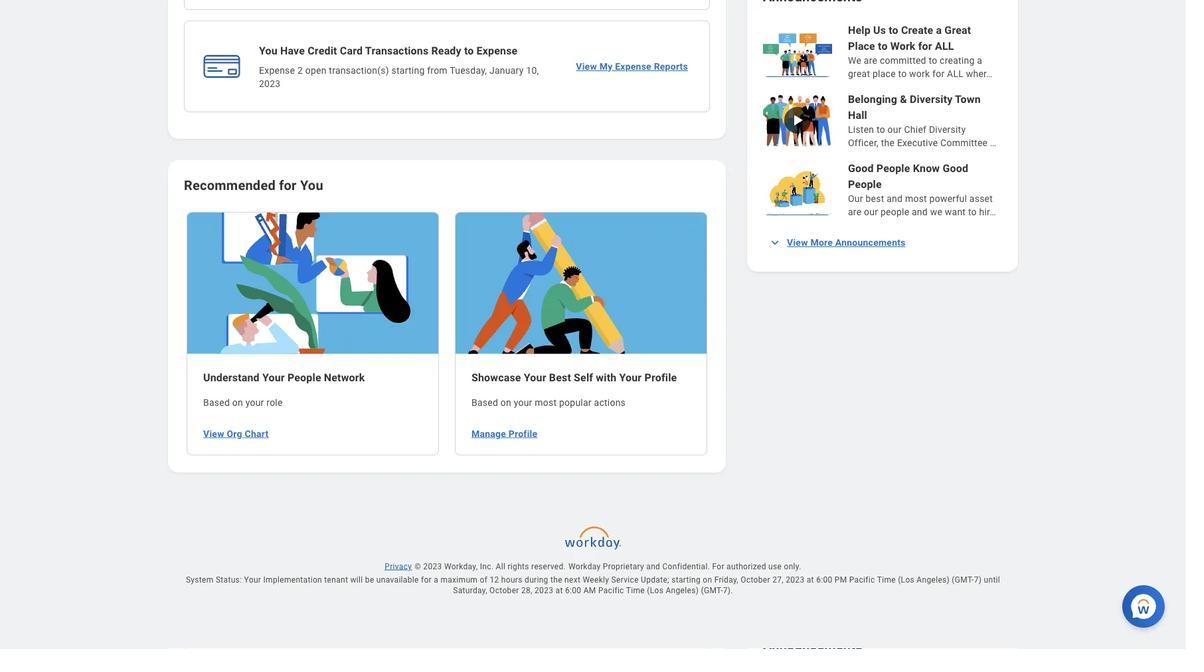 Task type: locate. For each thing, give the bounding box(es) containing it.
on left the friday, at the bottom of page
[[703, 576, 713, 585]]

1 horizontal spatial based
[[472, 398, 498, 409]]

0 vertical spatial most
[[906, 193, 928, 204]]

6:00 left pm
[[817, 576, 833, 585]]

1 vertical spatial our
[[865, 207, 879, 218]]

at
[[807, 576, 815, 585], [556, 586, 563, 596]]

to inside "belonging & diversity town hall listen to our chief diversity officer, the executive committee …"
[[877, 124, 886, 135]]

to up tuesday,
[[464, 45, 474, 57]]

profile right manage
[[509, 429, 538, 440]]

1 horizontal spatial view
[[576, 61, 597, 72]]

1 horizontal spatial (gmt-
[[953, 576, 975, 585]]

your
[[262, 372, 285, 385], [524, 372, 547, 385], [620, 372, 642, 385], [244, 576, 261, 585]]

2 horizontal spatial view
[[787, 237, 809, 248]]

and up people
[[887, 193, 903, 204]]

1 vertical spatial october
[[490, 586, 519, 596]]

have
[[280, 45, 305, 57]]

profile right with
[[645, 372, 677, 385]]

our down best
[[865, 207, 879, 218]]

october down hours
[[490, 586, 519, 596]]

1 your from the left
[[246, 398, 264, 409]]

view right chevron down small image
[[787, 237, 809, 248]]

0 horizontal spatial and
[[647, 562, 661, 572]]

diversity right &
[[910, 93, 953, 106]]

until
[[985, 576, 1001, 585]]

on down understand
[[232, 398, 243, 409]]

view left my
[[576, 61, 597, 72]]

(los right pm
[[899, 576, 915, 585]]

media play image
[[790, 113, 806, 129]]

unavailable
[[377, 576, 419, 585]]

great
[[849, 68, 871, 79]]

1 vertical spatial (los
[[647, 586, 664, 596]]

october
[[741, 576, 771, 585], [490, 586, 519, 596]]

transactions
[[365, 45, 429, 57]]

profile inside manage profile button
[[509, 429, 538, 440]]

&
[[901, 93, 908, 106]]

angeles) down confidential.
[[666, 586, 699, 596]]

0 horizontal spatial expense
[[259, 65, 295, 76]]

use
[[769, 562, 782, 572]]

based on your role
[[203, 398, 283, 409]]

based down showcase
[[472, 398, 498, 409]]

expense
[[477, 45, 518, 57], [615, 61, 652, 72], [259, 65, 295, 76]]

0 vertical spatial view
[[576, 61, 597, 72]]

2 vertical spatial people
[[288, 372, 321, 385]]

(gmt- left until
[[953, 576, 975, 585]]

7)
[[975, 576, 982, 585]]

are inside help us to create a great place to work for all we are committed to creating a great place to work for all wher …
[[864, 55, 878, 66]]

your right status:
[[244, 576, 261, 585]]

1 horizontal spatial pacific
[[850, 576, 876, 585]]

diversity up "committee"
[[930, 124, 966, 135]]

1 horizontal spatial 6:00
[[817, 576, 833, 585]]

all
[[936, 40, 955, 52], [948, 68, 964, 79]]

1 vertical spatial angeles)
[[666, 586, 699, 596]]

good down "committee"
[[943, 162, 969, 175]]

officer,
[[849, 138, 879, 149]]

1 horizontal spatial are
[[864, 55, 878, 66]]

your up manage profile button
[[514, 398, 533, 409]]

angeles)
[[917, 576, 950, 585], [666, 586, 699, 596]]

to inside good people know good people our best and most powerful asset are our people and we want to hir …
[[969, 207, 977, 218]]

1 vertical spatial and
[[912, 207, 928, 218]]

expense inside view my expense reports button
[[615, 61, 652, 72]]

all down creating
[[948, 68, 964, 79]]

the down reserved.
[[551, 576, 563, 585]]

1 horizontal spatial october
[[741, 576, 771, 585]]

expense up january
[[477, 45, 518, 57]]

0 vertical spatial at
[[807, 576, 815, 585]]

0 horizontal spatial a
[[434, 576, 439, 585]]

at left pm
[[807, 576, 815, 585]]

expense 2 open transaction(s) starting from tuesday, january 10, 2023
[[259, 65, 539, 89]]

your
[[246, 398, 264, 409], [514, 398, 533, 409]]

0 vertical spatial profile
[[645, 372, 677, 385]]

to
[[889, 24, 899, 37], [879, 40, 888, 52], [464, 45, 474, 57], [929, 55, 938, 66], [899, 68, 907, 79], [877, 124, 886, 135], [969, 207, 977, 218]]

and
[[887, 193, 903, 204], [912, 207, 928, 218], [647, 562, 661, 572]]

1 vertical spatial the
[[551, 576, 563, 585]]

on
[[232, 398, 243, 409], [501, 398, 512, 409], [703, 576, 713, 585]]

footer
[[147, 521, 1040, 649]]

time right pm
[[878, 576, 896, 585]]

(gmt-
[[953, 576, 975, 585], [701, 586, 724, 596]]

1 vertical spatial at
[[556, 586, 563, 596]]

recommended for you list
[[179, 211, 716, 457]]

your inside the privacy © 2023 workday, inc. all rights reserved. workday proprietary and confidential. for authorized use only. system status: your implementation tenant will be unavailable for a maximum of 12 hours during the next weekly service update; starting on friday, october 27, 2023 at 6:00 pm pacific time (los angeles) (gmt-7) until saturday, october 28, 2023 at 6:00 am pacific time (los angeles) (gmt-7).
[[244, 576, 261, 585]]

27,
[[773, 576, 784, 585]]

…
[[987, 68, 993, 79], [991, 138, 997, 149], [990, 207, 997, 218]]

time
[[878, 576, 896, 585], [626, 586, 645, 596]]

©
[[415, 562, 421, 572]]

1 vertical spatial (gmt-
[[701, 586, 724, 596]]

1 vertical spatial view
[[787, 237, 809, 248]]

a up wher
[[978, 55, 983, 66]]

starting inside the privacy © 2023 workday, inc. all rights reserved. workday proprietary and confidential. for authorized use only. system status: your implementation tenant will be unavailable for a maximum of 12 hours during the next weekly service update; starting on friday, october 27, 2023 at 6:00 pm pacific time (los angeles) (gmt-7) until saturday, october 28, 2023 at 6:00 am pacific time (los angeles) (gmt-7).
[[672, 576, 701, 585]]

on for showcase
[[501, 398, 512, 409]]

based
[[203, 398, 230, 409], [472, 398, 498, 409]]

based for understand your people network
[[203, 398, 230, 409]]

and up update;
[[647, 562, 661, 572]]

2023 inside expense 2 open transaction(s) starting from tuesday, january 10, 2023
[[259, 78, 281, 89]]

most up people
[[906, 193, 928, 204]]

0 horizontal spatial profile
[[509, 429, 538, 440]]

1 vertical spatial starting
[[672, 576, 701, 585]]

0 vertical spatial all
[[936, 40, 955, 52]]

your right with
[[620, 372, 642, 385]]

our left chief
[[888, 124, 902, 135]]

0 horizontal spatial based
[[203, 398, 230, 409]]

1 horizontal spatial starting
[[672, 576, 701, 585]]

1 horizontal spatial expense
[[477, 45, 518, 57]]

are down our
[[849, 207, 862, 218]]

0 horizontal spatial good
[[849, 162, 874, 175]]

for down ©
[[421, 576, 432, 585]]

0 vertical spatial our
[[888, 124, 902, 135]]

view left org
[[203, 429, 224, 440]]

view org chart button
[[198, 421, 274, 447]]

a left the maximum at the left
[[434, 576, 439, 585]]

1 vertical spatial most
[[535, 398, 557, 409]]

to down us
[[879, 40, 888, 52]]

view more announcements
[[787, 237, 906, 248]]

0 horizontal spatial starting
[[392, 65, 425, 76]]

0 vertical spatial and
[[887, 193, 903, 204]]

announcements
[[836, 237, 906, 248]]

2023 right ©
[[424, 562, 442, 572]]

transaction(s)
[[329, 65, 389, 76]]

understand
[[203, 372, 260, 385]]

(los
[[899, 576, 915, 585], [647, 586, 664, 596]]

1 vertical spatial 6:00
[[565, 586, 582, 596]]

1 horizontal spatial a
[[937, 24, 942, 37]]

2 horizontal spatial expense
[[615, 61, 652, 72]]

at down reserved.
[[556, 586, 563, 596]]

1 vertical spatial you
[[300, 178, 324, 193]]

1 horizontal spatial the
[[882, 138, 895, 149]]

1 horizontal spatial most
[[906, 193, 928, 204]]

angeles) left 7)
[[917, 576, 950, 585]]

to left hir
[[969, 207, 977, 218]]

most down best
[[535, 398, 557, 409]]

1 vertical spatial are
[[849, 207, 862, 218]]

recommended for you
[[184, 178, 324, 193]]

2 vertical spatial …
[[990, 207, 997, 218]]

0 horizontal spatial on
[[232, 398, 243, 409]]

showcase
[[472, 372, 521, 385]]

from
[[427, 65, 448, 76]]

0 vertical spatial (los
[[899, 576, 915, 585]]

1 vertical spatial pacific
[[599, 586, 624, 596]]

0 horizontal spatial pacific
[[599, 586, 624, 596]]

announcements element
[[764, 22, 1003, 219]]

starting down transactions
[[392, 65, 425, 76]]

for right work at top right
[[933, 68, 945, 79]]

2 based from the left
[[472, 398, 498, 409]]

for
[[713, 562, 725, 572]]

0 horizontal spatial (gmt-
[[701, 586, 724, 596]]

privacy link
[[384, 562, 414, 572]]

1 based from the left
[[203, 398, 230, 409]]

1 vertical spatial time
[[626, 586, 645, 596]]

1 horizontal spatial on
[[501, 398, 512, 409]]

place
[[873, 68, 896, 79]]

powerful
[[930, 193, 968, 204]]

our
[[888, 124, 902, 135], [865, 207, 879, 218]]

expense inside expense 2 open transaction(s) starting from tuesday, january 10, 2023
[[259, 65, 295, 76]]

0 horizontal spatial our
[[865, 207, 879, 218]]

your for understand
[[246, 398, 264, 409]]

on for understand
[[232, 398, 243, 409]]

people left know at the top right
[[877, 162, 911, 175]]

0 vertical spatial …
[[987, 68, 993, 79]]

0 horizontal spatial view
[[203, 429, 224, 440]]

1 vertical spatial a
[[978, 55, 983, 66]]

view more announcements button
[[764, 230, 914, 256]]

all up creating
[[936, 40, 955, 52]]

a left great
[[937, 24, 942, 37]]

1 good from the left
[[849, 162, 874, 175]]

us
[[874, 24, 887, 37]]

1 horizontal spatial good
[[943, 162, 969, 175]]

your for showcase
[[514, 398, 533, 409]]

0 horizontal spatial most
[[535, 398, 557, 409]]

2 your from the left
[[514, 398, 533, 409]]

0 horizontal spatial october
[[490, 586, 519, 596]]

people left network
[[288, 372, 321, 385]]

people
[[881, 207, 910, 218]]

0 vertical spatial are
[[864, 55, 878, 66]]

(gmt- down the friday, at the bottom of page
[[701, 586, 724, 596]]

people up our
[[849, 178, 882, 191]]

creating
[[940, 55, 975, 66]]

0 vertical spatial you
[[259, 45, 278, 57]]

0 vertical spatial the
[[882, 138, 895, 149]]

most inside recommended for you list
[[535, 398, 557, 409]]

expense right my
[[615, 61, 652, 72]]

are
[[864, 55, 878, 66], [849, 207, 862, 218]]

help us to create a great place to work for all we are committed to creating a great place to work for all wher …
[[849, 24, 993, 79]]

2023 down only.
[[786, 576, 805, 585]]

with
[[596, 372, 617, 385]]

october down authorized
[[741, 576, 771, 585]]

2 vertical spatial a
[[434, 576, 439, 585]]

time down service
[[626, 586, 645, 596]]

and left we
[[912, 207, 928, 218]]

good down officer,
[[849, 162, 874, 175]]

on down showcase
[[501, 398, 512, 409]]

card
[[340, 45, 363, 57]]

1 horizontal spatial time
[[878, 576, 896, 585]]

0 vertical spatial 6:00
[[817, 576, 833, 585]]

28,
[[522, 586, 533, 596]]

best
[[549, 372, 571, 385]]

1 vertical spatial diversity
[[930, 124, 966, 135]]

the right officer,
[[882, 138, 895, 149]]

1 horizontal spatial your
[[514, 398, 533, 409]]

1 vertical spatial profile
[[509, 429, 538, 440]]

0 vertical spatial october
[[741, 576, 771, 585]]

2023 down have
[[259, 78, 281, 89]]

create
[[902, 24, 934, 37]]

self
[[574, 372, 594, 385]]

0 horizontal spatial are
[[849, 207, 862, 218]]

view inside recommended for you list
[[203, 429, 224, 440]]

0 horizontal spatial your
[[246, 398, 264, 409]]

my
[[600, 61, 613, 72]]

town
[[956, 93, 981, 106]]

2 horizontal spatial a
[[978, 55, 983, 66]]

will
[[351, 576, 363, 585]]

pacific down service
[[599, 586, 624, 596]]

0 horizontal spatial (los
[[647, 586, 664, 596]]

hir
[[980, 207, 990, 218]]

0 horizontal spatial the
[[551, 576, 563, 585]]

0 vertical spatial starting
[[392, 65, 425, 76]]

expense left 2
[[259, 65, 295, 76]]

(los down update;
[[647, 586, 664, 596]]

the
[[882, 138, 895, 149], [551, 576, 563, 585]]

people
[[877, 162, 911, 175], [849, 178, 882, 191], [288, 372, 321, 385]]

1 horizontal spatial our
[[888, 124, 902, 135]]

based on your most popular actions
[[472, 398, 626, 409]]

view for understand your people network
[[203, 429, 224, 440]]

based down understand
[[203, 398, 230, 409]]

all
[[496, 562, 506, 572]]

1 horizontal spatial at
[[807, 576, 815, 585]]

executive
[[898, 138, 939, 149]]

wher
[[967, 68, 987, 79]]

pacific
[[850, 576, 876, 585], [599, 586, 624, 596]]

you
[[259, 45, 278, 57], [300, 178, 324, 193]]

2 vertical spatial and
[[647, 562, 661, 572]]

are right we
[[864, 55, 878, 66]]

pacific right pm
[[850, 576, 876, 585]]

1 horizontal spatial angeles)
[[917, 576, 950, 585]]

the inside the privacy © 2023 workday, inc. all rights reserved. workday proprietary and confidential. for authorized use only. system status: your implementation tenant will be unavailable for a maximum of 12 hours during the next weekly service update; starting on friday, october 27, 2023 at 6:00 pm pacific time (los angeles) (gmt-7) until saturday, october 28, 2023 at 6:00 am pacific time (los angeles) (gmt-7).
[[551, 576, 563, 585]]

6:00 down next
[[565, 586, 582, 596]]

your left the role
[[246, 398, 264, 409]]

starting down confidential.
[[672, 576, 701, 585]]

status:
[[216, 576, 242, 585]]

2 vertical spatial view
[[203, 429, 224, 440]]

0 vertical spatial people
[[877, 162, 911, 175]]

footer containing privacy © 2023 workday, inc. all rights reserved. workday proprietary and confidential. for authorized use only. system status: your implementation tenant will be unavailable for a maximum of 12 hours during the next weekly service update; starting on friday, october 27, 2023 at 6:00 pm pacific time (los angeles) (gmt-7) until saturday, october 28, 2023 at 6:00 am pacific time (los angeles) (gmt-7).
[[147, 521, 1040, 649]]

to right listen
[[877, 124, 886, 135]]

profile
[[645, 372, 677, 385], [509, 429, 538, 440]]

view
[[576, 61, 597, 72], [787, 237, 809, 248], [203, 429, 224, 440]]

2 good from the left
[[943, 162, 969, 175]]

asset
[[970, 193, 994, 204]]

2 horizontal spatial on
[[703, 576, 713, 585]]

1 vertical spatial …
[[991, 138, 997, 149]]



Task type: vqa. For each thing, say whether or not it's contained in the screenshot.
location image related to Dubai
no



Task type: describe. For each thing, give the bounding box(es) containing it.
our inside good people know good people our best and most powerful asset are our people and we want to hir …
[[865, 207, 879, 218]]

to up work at top right
[[929, 55, 938, 66]]

for inside the privacy © 2023 workday, inc. all rights reserved. workday proprietary and confidential. for authorized use only. system status: your implementation tenant will be unavailable for a maximum of 12 hours during the next weekly service update; starting on friday, october 27, 2023 at 6:00 pm pacific time (los angeles) (gmt-7) until saturday, october 28, 2023 at 6:00 am pacific time (los angeles) (gmt-7).
[[421, 576, 432, 585]]

know
[[914, 162, 940, 175]]

best
[[866, 193, 885, 204]]

1 vertical spatial all
[[948, 68, 964, 79]]

only.
[[784, 562, 802, 572]]

am
[[584, 586, 596, 596]]

committee
[[941, 138, 988, 149]]

credit
[[308, 45, 337, 57]]

your up the role
[[262, 372, 285, 385]]

recommended
[[184, 178, 276, 193]]

chart
[[245, 429, 269, 440]]

belonging
[[849, 93, 898, 106]]

help
[[849, 24, 871, 37]]

10,
[[526, 65, 539, 76]]

for down create
[[919, 40, 933, 52]]

during
[[525, 576, 549, 585]]

service
[[612, 576, 639, 585]]

org
[[227, 429, 242, 440]]

0 vertical spatial diversity
[[910, 93, 953, 106]]

0 vertical spatial pacific
[[850, 576, 876, 585]]

authorized
[[727, 562, 767, 572]]

on inside the privacy © 2023 workday, inc. all rights reserved. workday proprietary and confidential. for authorized use only. system status: your implementation tenant will be unavailable for a maximum of 12 hours during the next weekly service update; starting on friday, october 27, 2023 at 6:00 pm pacific time (los angeles) (gmt-7) until saturday, october 28, 2023 at 6:00 am pacific time (los angeles) (gmt-7).
[[703, 576, 713, 585]]

we
[[931, 207, 943, 218]]

our
[[849, 193, 864, 204]]

view for you have credit card transactions ready to expense
[[576, 61, 597, 72]]

ready
[[432, 45, 462, 57]]

good people know good people our best and most powerful asset are our people and we want to hir …
[[849, 162, 997, 218]]

manage profile
[[472, 429, 538, 440]]

… inside help us to create a great place to work for all we are committed to creating a great place to work for all wher …
[[987, 68, 993, 79]]

rights
[[508, 562, 530, 572]]

implementation
[[264, 576, 322, 585]]

workday
[[569, 562, 601, 572]]

weekly
[[583, 576, 610, 585]]

2
[[298, 65, 303, 76]]

workday,
[[444, 562, 478, 572]]

pm
[[835, 576, 848, 585]]

1 horizontal spatial you
[[300, 178, 324, 193]]

work
[[910, 68, 931, 79]]

want
[[945, 207, 966, 218]]

most inside good people know good people our best and most powerful asset are our people and we want to hir …
[[906, 193, 928, 204]]

hall
[[849, 109, 868, 122]]

privacy
[[385, 562, 412, 572]]

open
[[305, 65, 327, 76]]

work
[[891, 40, 916, 52]]

of
[[480, 576, 488, 585]]

… inside "belonging & diversity town hall listen to our chief diversity officer, the executive committee …"
[[991, 138, 997, 149]]

0 vertical spatial (gmt-
[[953, 576, 975, 585]]

friday,
[[715, 576, 739, 585]]

saturday,
[[453, 586, 488, 596]]

based for showcase your best self with your profile
[[472, 398, 498, 409]]

the inside "belonging & diversity town hall listen to our chief diversity officer, the executive committee …"
[[882, 138, 895, 149]]

view inside "button"
[[787, 237, 809, 248]]

popular
[[560, 398, 592, 409]]

place
[[849, 40, 876, 52]]

0 horizontal spatial at
[[556, 586, 563, 596]]

0 horizontal spatial angeles)
[[666, 586, 699, 596]]

hours
[[502, 576, 523, 585]]

view org chart
[[203, 429, 269, 440]]

update;
[[641, 576, 670, 585]]

we
[[849, 55, 862, 66]]

showcase your best self with your profile
[[472, 372, 677, 385]]

great
[[945, 24, 972, 37]]

our inside "belonging & diversity town hall listen to our chief diversity officer, the executive committee …"
[[888, 124, 902, 135]]

2023 down during
[[535, 586, 554, 596]]

role
[[267, 398, 283, 409]]

network
[[324, 372, 365, 385]]

confidential.
[[663, 562, 710, 572]]

your left best
[[524, 372, 547, 385]]

view my expense reports
[[576, 61, 688, 72]]

maximum
[[441, 576, 478, 585]]

0 vertical spatial a
[[937, 24, 942, 37]]

be
[[365, 576, 375, 585]]

system
[[186, 576, 214, 585]]

0 horizontal spatial 6:00
[[565, 586, 582, 596]]

understand your people network
[[203, 372, 365, 385]]

chevron down small image
[[769, 236, 782, 250]]

1 horizontal spatial and
[[887, 193, 903, 204]]

… inside good people know good people our best and most powerful asset are our people and we want to hir …
[[990, 207, 997, 218]]

1 horizontal spatial profile
[[645, 372, 677, 385]]

inc.
[[480, 562, 494, 572]]

view my expense reports button
[[571, 53, 694, 80]]

2 horizontal spatial and
[[912, 207, 928, 218]]

tenant
[[325, 576, 348, 585]]

next
[[565, 576, 581, 585]]

1 horizontal spatial (los
[[899, 576, 915, 585]]

manage
[[472, 429, 506, 440]]

0 vertical spatial angeles)
[[917, 576, 950, 585]]

1 vertical spatial people
[[849, 178, 882, 191]]

0 horizontal spatial you
[[259, 45, 278, 57]]

committed
[[880, 55, 927, 66]]

0 vertical spatial time
[[878, 576, 896, 585]]

12
[[490, 576, 499, 585]]

reports
[[654, 61, 688, 72]]

actions
[[594, 398, 626, 409]]

and inside the privacy © 2023 workday, inc. all rights reserved. workday proprietary and confidential. for authorized use only. system status: your implementation tenant will be unavailable for a maximum of 12 hours during the next weekly service update; starting on friday, october 27, 2023 at 6:00 pm pacific time (los angeles) (gmt-7) until saturday, october 28, 2023 at 6:00 am pacific time (los angeles) (gmt-7).
[[647, 562, 661, 572]]

starting inside expense 2 open transaction(s) starting from tuesday, january 10, 2023
[[392, 65, 425, 76]]

are inside good people know good people our best and most powerful asset are our people and we want to hir …
[[849, 207, 862, 218]]

0 horizontal spatial time
[[626, 586, 645, 596]]

listen
[[849, 124, 875, 135]]

to right us
[[889, 24, 899, 37]]

7).
[[724, 586, 734, 596]]

reserved.
[[532, 562, 566, 572]]

tuesday,
[[450, 65, 487, 76]]

to down committed
[[899, 68, 907, 79]]

people inside recommended for you list
[[288, 372, 321, 385]]

you have credit card transactions ready to expense
[[259, 45, 518, 57]]

a inside the privacy © 2023 workday, inc. all rights reserved. workday proprietary and confidential. for authorized use only. system status: your implementation tenant will be unavailable for a maximum of 12 hours during the next weekly service update; starting on friday, october 27, 2023 at 6:00 pm pacific time (los angeles) (gmt-7) until saturday, october 28, 2023 at 6:00 am pacific time (los angeles) (gmt-7).
[[434, 576, 439, 585]]

for right "recommended"
[[279, 178, 297, 193]]



